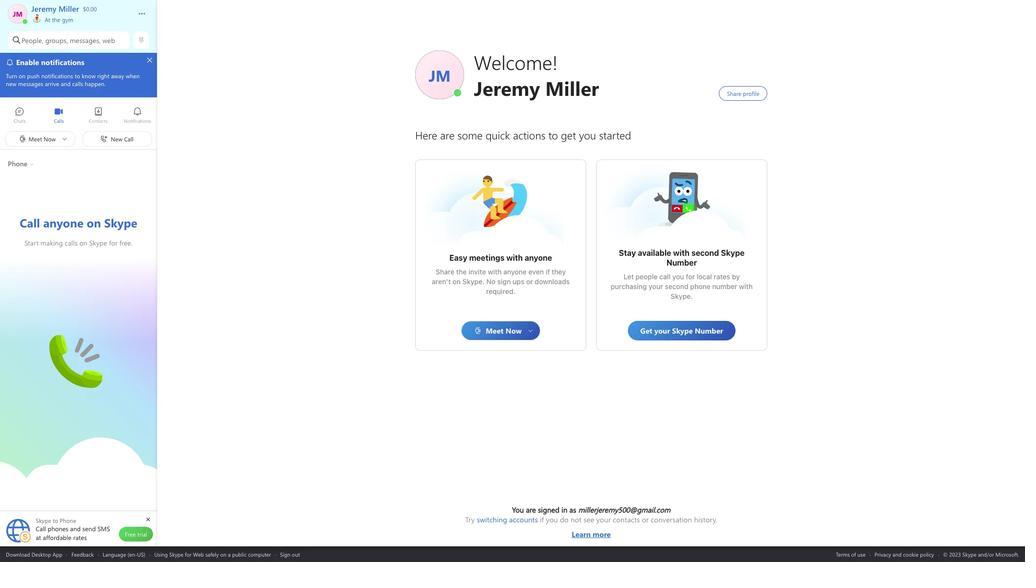 Task type: vqa. For each thing, say whether or not it's contained in the screenshot.
the rightmost if
yes



Task type: locate. For each thing, give the bounding box(es) containing it.
with inside "let people call you for local rates by purchasing your second phone number with skype."
[[739, 282, 753, 291]]

skype
[[721, 249, 745, 257], [169, 551, 183, 558]]

0 horizontal spatial if
[[540, 515, 544, 524]]

you inside "let people call you for local rates by purchasing your second phone number with skype."
[[673, 272, 684, 281]]

aren't
[[432, 277, 451, 286]]

1 vertical spatial for
[[185, 551, 192, 558]]

1 vertical spatial skype.
[[671, 292, 693, 300]]

easy
[[450, 253, 467, 262]]

second
[[692, 249, 719, 257], [665, 282, 689, 291]]

messages,
[[70, 35, 101, 45]]

local
[[697, 272, 712, 281]]

on left a
[[220, 551, 227, 558]]

switching accounts link
[[477, 515, 538, 524]]

second down 'call'
[[665, 282, 689, 291]]

the right at
[[52, 16, 60, 23]]

download desktop app link
[[6, 551, 62, 558]]

second up local
[[692, 249, 719, 257]]

1 vertical spatial second
[[665, 282, 689, 291]]

or right contacts
[[642, 515, 649, 524]]

0 horizontal spatial skype.
[[463, 277, 485, 286]]

0 vertical spatial skype.
[[463, 277, 485, 286]]

if right are
[[540, 515, 544, 524]]

0 vertical spatial for
[[686, 272, 695, 281]]

anyone up ups
[[503, 268, 527, 276]]

terms
[[836, 551, 850, 558]]

skype inside the stay available with second skype number
[[721, 249, 745, 257]]

on inside share the invite with anyone even if they aren't on skype. no sign ups or downloads required.
[[453, 277, 461, 286]]

with up number
[[673, 249, 690, 257]]

the
[[52, 16, 60, 23], [456, 268, 467, 276]]

public
[[232, 551, 247, 558]]

signed
[[538, 505, 560, 515]]

0 horizontal spatial the
[[52, 16, 60, 23]]

download desktop app
[[6, 551, 62, 558]]

0 horizontal spatial your
[[596, 515, 611, 524]]

skype. inside "let people call you for local rates by purchasing your second phone number with skype."
[[671, 292, 693, 300]]

you
[[673, 272, 684, 281], [546, 515, 558, 524]]

try switching accounts if you do not see your contacts or conversation history. learn more
[[465, 515, 718, 539]]

mansurfer
[[472, 175, 507, 185]]

your down 'call'
[[649, 282, 663, 291]]

0 vertical spatial or
[[526, 277, 533, 286]]

on
[[453, 277, 461, 286], [220, 551, 227, 558]]

the inside button
[[52, 16, 60, 23]]

0 vertical spatial skype
[[721, 249, 745, 257]]

anyone up even
[[525, 253, 552, 262]]

1 vertical spatial on
[[220, 551, 227, 558]]

1 vertical spatial or
[[642, 515, 649, 524]]

contacts
[[613, 515, 640, 524]]

1 vertical spatial if
[[540, 515, 544, 524]]

whosthis
[[653, 170, 683, 180]]

skype up by
[[721, 249, 745, 257]]

for left "web"
[[185, 551, 192, 558]]

1 vertical spatial you
[[546, 515, 558, 524]]

if up downloads
[[546, 268, 550, 276]]

privacy and cookie policy link
[[875, 551, 934, 558]]

1 horizontal spatial for
[[686, 272, 695, 281]]

1 horizontal spatial if
[[546, 268, 550, 276]]

tab list
[[0, 103, 157, 130]]

feedback
[[71, 551, 94, 558]]

people, groups, messages, web
[[22, 35, 115, 45]]

you left do
[[546, 515, 558, 524]]

1 vertical spatial your
[[596, 515, 611, 524]]

0 vertical spatial the
[[52, 16, 60, 23]]

0 vertical spatial on
[[453, 277, 461, 286]]

try
[[465, 515, 475, 524]]

1 horizontal spatial second
[[692, 249, 719, 257]]

skype. down invite
[[463, 277, 485, 286]]

0 horizontal spatial on
[[220, 551, 227, 558]]

1 horizontal spatial you
[[673, 272, 684, 281]]

sign out
[[280, 551, 300, 558]]

1 vertical spatial anyone
[[503, 268, 527, 276]]

with inside share the invite with anyone even if they aren't on skype. no sign ups or downloads required.
[[488, 268, 502, 276]]

1 horizontal spatial the
[[456, 268, 467, 276]]

1 horizontal spatial or
[[642, 515, 649, 524]]

1 vertical spatial skype
[[169, 551, 183, 558]]

anyone
[[525, 253, 552, 262], [503, 268, 527, 276]]

skype right using
[[169, 551, 183, 558]]

the for invite
[[456, 268, 467, 276]]

accounts
[[509, 515, 538, 524]]

computer
[[248, 551, 271, 558]]

available
[[638, 249, 671, 257]]

stay
[[619, 249, 636, 257]]

people,
[[22, 35, 43, 45]]

with down by
[[739, 282, 753, 291]]

1 horizontal spatial on
[[453, 277, 461, 286]]

and
[[893, 551, 902, 558]]

with
[[673, 249, 690, 257], [507, 253, 523, 262], [488, 268, 502, 276], [739, 282, 753, 291]]

your right see
[[596, 515, 611, 524]]

0 vertical spatial if
[[546, 268, 550, 276]]

terms of use link
[[836, 551, 866, 558]]

at the gym button
[[31, 14, 128, 23]]

0 horizontal spatial skype
[[169, 551, 183, 558]]

with up no
[[488, 268, 502, 276]]

if inside try switching accounts if you do not see your contacts or conversation history. learn more
[[540, 515, 544, 524]]

use
[[858, 551, 866, 558]]

for
[[686, 272, 695, 281], [185, 551, 192, 558]]

0 horizontal spatial or
[[526, 277, 533, 286]]

with inside the stay available with second skype number
[[673, 249, 690, 257]]

skype. down phone
[[671, 292, 693, 300]]

0 horizontal spatial you
[[546, 515, 558, 524]]

0 vertical spatial you
[[673, 272, 684, 281]]

1 vertical spatial the
[[456, 268, 467, 276]]

1 horizontal spatial skype.
[[671, 292, 693, 300]]

more
[[593, 529, 611, 539]]

or right ups
[[526, 277, 533, 286]]

0 vertical spatial second
[[692, 249, 719, 257]]

you
[[512, 505, 524, 515]]

1 horizontal spatial your
[[649, 282, 663, 291]]

(en-
[[128, 551, 137, 558]]

0 horizontal spatial for
[[185, 551, 192, 558]]

the inside share the invite with anyone even if they aren't on skype. no sign ups or downloads required.
[[456, 268, 467, 276]]

sign
[[280, 551, 290, 558]]

0 horizontal spatial second
[[665, 282, 689, 291]]

1 horizontal spatial skype
[[721, 249, 745, 257]]

your
[[649, 282, 663, 291], [596, 515, 611, 524]]

the down the easy
[[456, 268, 467, 276]]

or
[[526, 277, 533, 286], [642, 515, 649, 524]]

0 vertical spatial your
[[649, 282, 663, 291]]

or inside share the invite with anyone even if they aren't on skype. no sign ups or downloads required.
[[526, 277, 533, 286]]

do
[[560, 515, 569, 524]]

skype.
[[463, 277, 485, 286], [671, 292, 693, 300]]

desktop
[[31, 551, 51, 558]]

share the invite with anyone even if they aren't on skype. no sign ups or downloads required.
[[432, 268, 572, 295]]

using skype for web safely on a public computer
[[154, 551, 271, 558]]

share
[[436, 268, 455, 276]]

people
[[636, 272, 658, 281]]

you right 'call'
[[673, 272, 684, 281]]

web
[[193, 551, 204, 558]]

stay available with second skype number
[[619, 249, 747, 267]]

on down share
[[453, 277, 461, 286]]

if
[[546, 268, 550, 276], [540, 515, 544, 524]]

for left local
[[686, 272, 695, 281]]



Task type: describe. For each thing, give the bounding box(es) containing it.
you are signed in as
[[512, 505, 578, 515]]

privacy and cookie policy
[[875, 551, 934, 558]]

language
[[103, 551, 126, 558]]

downloads
[[535, 277, 570, 286]]

in
[[562, 505, 568, 515]]

gym
[[62, 16, 73, 23]]

of
[[851, 551, 856, 558]]

are
[[526, 505, 536, 515]]

people, groups, messages, web button
[[8, 31, 130, 49]]

call
[[660, 272, 671, 281]]

not
[[571, 515, 582, 524]]

your inside "let people call you for local rates by purchasing your second phone number with skype."
[[649, 282, 663, 291]]

language (en-us) link
[[103, 551, 145, 558]]

language (en-us)
[[103, 551, 145, 558]]

using skype for web safely on a public computer link
[[154, 551, 271, 558]]

web
[[102, 35, 115, 45]]

second inside "let people call you for local rates by purchasing your second phone number with skype."
[[665, 282, 689, 291]]

anyone inside share the invite with anyone even if they aren't on skype. no sign ups or downloads required.
[[503, 268, 527, 276]]

let people call you for local rates by purchasing your second phone number with skype.
[[611, 272, 755, 300]]

learn more link
[[465, 524, 718, 539]]

invite
[[469, 268, 486, 276]]

app
[[53, 551, 62, 558]]

switching
[[477, 515, 507, 524]]

skype. inside share the invite with anyone even if they aren't on skype. no sign ups or downloads required.
[[463, 277, 485, 286]]

or inside try switching accounts if you do not see your contacts or conversation history. learn more
[[642, 515, 649, 524]]

number
[[667, 258, 697, 267]]

they
[[552, 268, 566, 276]]

required.
[[486, 287, 516, 295]]

safely
[[205, 551, 219, 558]]

conversation
[[651, 515, 692, 524]]

us)
[[137, 551, 145, 558]]

0 vertical spatial anyone
[[525, 253, 552, 262]]

policy
[[920, 551, 934, 558]]

phone
[[690, 282, 711, 291]]

sign
[[497, 277, 511, 286]]

history.
[[694, 515, 718, 524]]

as
[[570, 505, 576, 515]]

out
[[292, 551, 300, 558]]

rates
[[714, 272, 730, 281]]

terms of use
[[836, 551, 866, 558]]

meetings
[[469, 253, 505, 262]]

groups,
[[45, 35, 68, 45]]

your inside try switching accounts if you do not see your contacts or conversation history. learn more
[[596, 515, 611, 524]]

canyoutalk
[[49, 329, 86, 340]]

easy meetings with anyone
[[450, 253, 552, 262]]

a
[[228, 551, 231, 558]]

feedback link
[[71, 551, 94, 558]]

cookie
[[903, 551, 919, 558]]

if inside share the invite with anyone even if they aren't on skype. no sign ups or downloads required.
[[546, 268, 550, 276]]

download
[[6, 551, 30, 558]]

with up ups
[[507, 253, 523, 262]]

at
[[45, 16, 50, 23]]

the for gym
[[52, 16, 60, 23]]

see
[[584, 515, 594, 524]]

number
[[712, 282, 737, 291]]

second inside the stay available with second skype number
[[692, 249, 719, 257]]

no
[[486, 277, 496, 286]]

you inside try switching accounts if you do not see your contacts or conversation history. learn more
[[546, 515, 558, 524]]

for inside "let people call you for local rates by purchasing your second phone number with skype."
[[686, 272, 695, 281]]

by
[[732, 272, 740, 281]]

using
[[154, 551, 168, 558]]

sign out link
[[280, 551, 300, 558]]

purchasing
[[611, 282, 647, 291]]

ups
[[513, 277, 525, 286]]

let
[[624, 272, 634, 281]]

learn
[[572, 529, 591, 539]]

privacy
[[875, 551, 891, 558]]

even
[[529, 268, 544, 276]]

at the gym
[[43, 16, 73, 23]]



